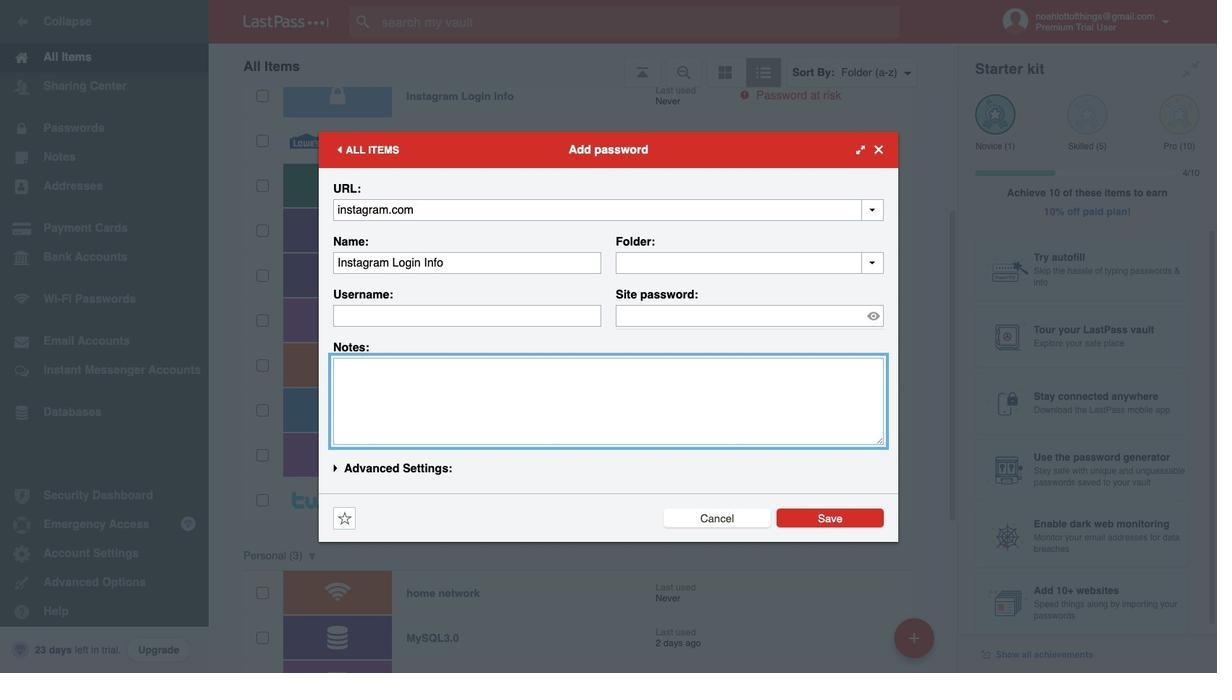Task type: locate. For each thing, give the bounding box(es) containing it.
None text field
[[333, 199, 884, 221]]

main navigation navigation
[[0, 0, 209, 673]]

lastpass image
[[243, 15, 329, 28]]

new item navigation
[[889, 614, 943, 673]]

Search search field
[[349, 6, 928, 38]]

dialog
[[319, 132, 898, 542]]

None password field
[[616, 305, 884, 326]]

None text field
[[333, 252, 601, 274], [616, 252, 884, 274], [333, 305, 601, 326], [333, 358, 884, 445], [333, 252, 601, 274], [616, 252, 884, 274], [333, 305, 601, 326], [333, 358, 884, 445]]



Task type: describe. For each thing, give the bounding box(es) containing it.
vault options navigation
[[209, 43, 958, 87]]

search my vault text field
[[349, 6, 928, 38]]

new item image
[[909, 633, 919, 643]]



